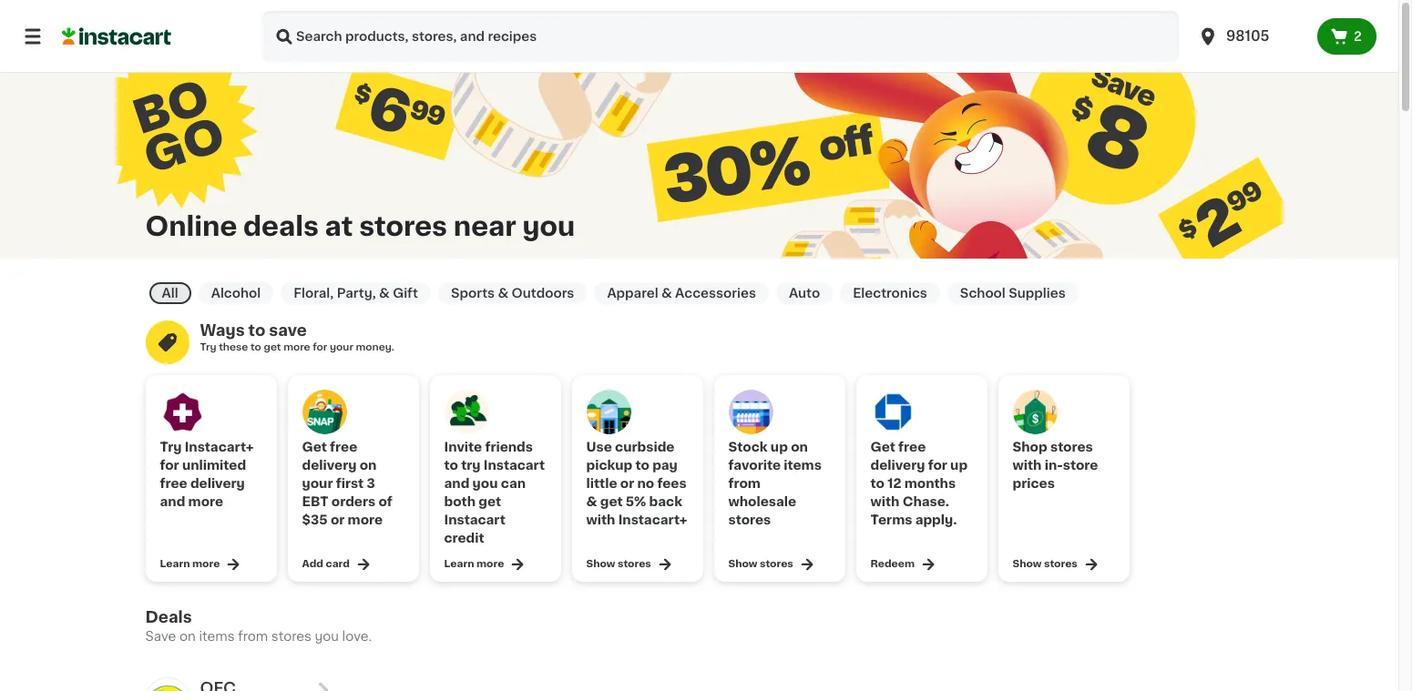 Task type: describe. For each thing, give the bounding box(es) containing it.
accessories
[[675, 287, 756, 300]]

apparel
[[607, 287, 658, 300]]

pickup
[[586, 459, 632, 472]]

online
[[145, 213, 237, 239]]

free for for
[[898, 441, 926, 454]]

school supplies link
[[947, 282, 1078, 304]]

online deals at stores near you
[[145, 213, 575, 239]]

for inside try instacart+ for unlimited free delivery and more
[[160, 459, 179, 472]]

near
[[454, 213, 516, 239]]

money.
[[356, 343, 394, 353]]

with inside the get free delivery for up to 12 months with chase. terms apply.
[[870, 496, 900, 508]]

apparel & accessories link
[[594, 282, 769, 304]]

stores inside deals save on items from stores you love.
[[271, 630, 312, 643]]

try inside try instacart+ for unlimited free delivery and more
[[160, 441, 182, 454]]

school supplies
[[960, 287, 1066, 300]]

get inside use curbside pickup to pay little or no fees & get 5% back with instacart+
[[600, 496, 623, 508]]

use curbside pickup to pay little or no fees & get 5% back with instacart+
[[586, 441, 687, 527]]

98105 button
[[1186, 11, 1317, 62]]

with inside use curbside pickup to pay little or no fees & get 5% back with instacart+
[[586, 514, 615, 527]]

get free delivery for up to 12 months with chase. terms apply.
[[870, 441, 968, 527]]

try inside ways to save try these to get more for your money.
[[200, 343, 216, 353]]

unlimited
[[182, 459, 246, 472]]

store
[[1063, 459, 1098, 472]]

more inside the get free delivery on your first 3 ebt orders of $35 or more
[[348, 514, 383, 527]]

free for on
[[330, 441, 357, 454]]

delivery inside try instacart+ for unlimited free delivery and more
[[190, 477, 245, 490]]

fees
[[657, 477, 687, 490]]

more inside try instacart+ for unlimited free delivery and more
[[188, 496, 223, 508]]

card
[[326, 559, 350, 569]]

and inside invite friends to try instacart and you can both get instacart credit
[[444, 477, 469, 490]]

ebt
[[302, 496, 328, 508]]

3
[[367, 477, 375, 490]]

deals
[[145, 610, 192, 625]]

& inside floral, party, & gift link
[[379, 287, 390, 300]]

invite
[[444, 441, 482, 454]]

learn more for try instacart+ for unlimited free delivery and more
[[160, 559, 220, 569]]

in-
[[1045, 459, 1063, 472]]

for inside the get free delivery for up to 12 months with chase. terms apply.
[[928, 459, 947, 472]]

from inside stock up on favorite items from wholesale stores
[[728, 477, 761, 490]]

chase.
[[903, 496, 949, 508]]

first
[[336, 477, 364, 490]]

add
[[302, 559, 323, 569]]

98105
[[1226, 29, 1269, 43]]

your inside ways to save try these to get more for your money.
[[330, 343, 353, 353]]

no
[[637, 477, 654, 490]]

3 show from the left
[[1013, 559, 1042, 569]]

from inside deals save on items from stores you love.
[[238, 630, 268, 643]]

on for deals
[[179, 630, 196, 643]]

with inside the shop stores with in-store prices
[[1013, 459, 1042, 472]]

2
[[1354, 30, 1362, 43]]

on for stock
[[791, 441, 808, 454]]

redeem
[[870, 559, 915, 569]]

on inside the get free delivery on your first 3 ebt orders of $35 or more
[[360, 459, 377, 472]]

for inside ways to save try these to get more for your money.
[[313, 343, 327, 353]]

alcohol link
[[198, 282, 274, 304]]

you for deals
[[315, 630, 339, 643]]

of
[[378, 496, 392, 508]]

credit
[[444, 532, 484, 545]]

outdoors
[[512, 287, 574, 300]]

shop stores with in-store prices
[[1013, 441, 1098, 490]]

more inside ways to save try these to get more for your money.
[[283, 343, 310, 353]]

try instacart+ for unlimited free delivery and more
[[160, 441, 254, 508]]

instacart+ inside try instacart+ for unlimited free delivery and more
[[185, 441, 254, 454]]

wholesale
[[728, 496, 796, 508]]

delivery for first
[[302, 459, 357, 472]]

sports & outdoors
[[451, 287, 574, 300]]

5%
[[626, 496, 646, 508]]

both
[[444, 496, 476, 508]]

sports
[[451, 287, 495, 300]]

at
[[325, 213, 353, 239]]

98105 button
[[1197, 11, 1306, 62]]

Search field
[[262, 11, 1179, 62]]

you for invite
[[472, 477, 498, 490]]

get free delivery on your first 3 ebt orders of $35 or more
[[302, 441, 392, 527]]

auto link
[[776, 282, 833, 304]]

floral, party, & gift
[[294, 287, 418, 300]]

deals save on items from stores you love.
[[145, 610, 372, 643]]

show for stores
[[728, 559, 757, 569]]

up inside stock up on favorite items from wholesale stores
[[771, 441, 788, 454]]

up inside the get free delivery for up to 12 months with chase. terms apply.
[[950, 459, 968, 472]]

try
[[461, 459, 481, 472]]

0 vertical spatial instacart
[[484, 459, 545, 472]]

party,
[[337, 287, 376, 300]]

floral, party, & gift link
[[281, 282, 431, 304]]

all
[[162, 287, 178, 300]]

electronics link
[[840, 282, 940, 304]]

stock
[[728, 441, 768, 454]]

or inside the get free delivery on your first 3 ebt orders of $35 or more
[[331, 514, 345, 527]]

alcohol
[[211, 287, 261, 300]]



Task type: vqa. For each thing, say whether or not it's contained in the screenshot.
Use
yes



Task type: locate. For each thing, give the bounding box(es) containing it.
0 horizontal spatial items
[[199, 630, 235, 643]]

1 horizontal spatial try
[[200, 343, 216, 353]]

back
[[649, 496, 682, 508]]

2 get from the left
[[870, 441, 895, 454]]

0 horizontal spatial for
[[160, 459, 179, 472]]

12
[[887, 477, 901, 490]]

2 show stores from the left
[[728, 559, 793, 569]]

0 vertical spatial or
[[620, 477, 634, 490]]

2 learn more from the left
[[444, 559, 504, 569]]

1 show stores from the left
[[586, 559, 651, 569]]

free up first
[[330, 441, 357, 454]]

these
[[219, 343, 248, 353]]

months
[[904, 477, 956, 490]]

to
[[248, 323, 265, 338], [251, 343, 261, 353], [444, 459, 458, 472], [635, 459, 649, 472], [870, 477, 885, 490]]

3 show stores from the left
[[1013, 559, 1077, 569]]

1 horizontal spatial and
[[444, 477, 469, 490]]

ways
[[200, 323, 245, 338]]

you right near
[[522, 213, 575, 239]]

show down the wholesale at the right of page
[[728, 559, 757, 569]]

terms
[[870, 514, 912, 527]]

get down can
[[479, 496, 501, 508]]

on inside stock up on favorite items from wholesale stores
[[791, 441, 808, 454]]

get for get free delivery on your first 3 ebt orders of $35 or more
[[302, 441, 327, 454]]

your up ebt
[[302, 477, 333, 490]]

free inside the get free delivery on your first 3 ebt orders of $35 or more
[[330, 441, 357, 454]]

0 horizontal spatial instacart+
[[185, 441, 254, 454]]

on right save
[[179, 630, 196, 643]]

add card
[[302, 559, 350, 569]]

0 horizontal spatial from
[[238, 630, 268, 643]]

or
[[620, 477, 634, 490], [331, 514, 345, 527]]

deals
[[243, 213, 319, 239]]

can
[[501, 477, 526, 490]]

0 vertical spatial try
[[200, 343, 216, 353]]

1 horizontal spatial show
[[728, 559, 757, 569]]

pay
[[652, 459, 678, 472]]

1 vertical spatial and
[[160, 496, 185, 508]]

favorite
[[728, 459, 781, 472]]

show down little
[[586, 559, 615, 569]]

delivery up 12
[[870, 459, 925, 472]]

1 get from the left
[[302, 441, 327, 454]]

0 horizontal spatial delivery
[[190, 477, 245, 490]]

2 learn from the left
[[444, 559, 474, 569]]

up up favorite
[[771, 441, 788, 454]]

0 horizontal spatial up
[[771, 441, 788, 454]]

to down curbside
[[635, 459, 649, 472]]

to inside use curbside pickup to pay little or no fees & get 5% back with instacart+
[[635, 459, 649, 472]]

2 button
[[1317, 18, 1377, 55]]

0 horizontal spatial you
[[315, 630, 339, 643]]

0 horizontal spatial learn more
[[160, 559, 220, 569]]

to left save
[[248, 323, 265, 338]]

1 vertical spatial your
[[302, 477, 333, 490]]

you
[[522, 213, 575, 239], [472, 477, 498, 490], [315, 630, 339, 643]]

show stores for no
[[586, 559, 651, 569]]

1 vertical spatial or
[[331, 514, 345, 527]]

get inside ways to save try these to get more for your money.
[[264, 343, 281, 353]]

1 horizontal spatial instacart+
[[618, 514, 687, 527]]

0 vertical spatial items
[[784, 459, 822, 472]]

1 horizontal spatial free
[[330, 441, 357, 454]]

items inside stock up on favorite items from wholesale stores
[[784, 459, 822, 472]]

to inside invite friends to try instacart and you can both get instacart credit
[[444, 459, 458, 472]]

1 horizontal spatial from
[[728, 477, 761, 490]]

0 horizontal spatial or
[[331, 514, 345, 527]]

1 vertical spatial try
[[160, 441, 182, 454]]

more down save
[[283, 343, 310, 353]]

instacart+
[[185, 441, 254, 454], [618, 514, 687, 527]]

0 vertical spatial you
[[522, 213, 575, 239]]

or right $35
[[331, 514, 345, 527]]

0 horizontal spatial and
[[160, 496, 185, 508]]

2 horizontal spatial for
[[928, 459, 947, 472]]

on inside deals save on items from stores you love.
[[179, 630, 196, 643]]

& right sports
[[498, 287, 509, 300]]

and inside try instacart+ for unlimited free delivery and more
[[160, 496, 185, 508]]

2 vertical spatial with
[[586, 514, 615, 527]]

0 horizontal spatial free
[[160, 477, 187, 490]]

instacart+ inside use curbside pickup to pay little or no fees & get 5% back with instacart+
[[618, 514, 687, 527]]

2 horizontal spatial on
[[791, 441, 808, 454]]

2 horizontal spatial show stores
[[1013, 559, 1077, 569]]

you left love.
[[315, 630, 339, 643]]

$35
[[302, 514, 328, 527]]

learn more
[[160, 559, 220, 569], [444, 559, 504, 569]]

2 horizontal spatial with
[[1013, 459, 1042, 472]]

gift
[[393, 287, 418, 300]]

apparel & accessories
[[607, 287, 756, 300]]

learn
[[160, 559, 190, 569], [444, 559, 474, 569]]

2 horizontal spatial delivery
[[870, 459, 925, 472]]

delivery
[[302, 459, 357, 472], [870, 459, 925, 472], [190, 477, 245, 490]]

1 vertical spatial items
[[199, 630, 235, 643]]

you inside invite friends to try instacart and you can both get instacart credit
[[472, 477, 498, 490]]

0 vertical spatial up
[[771, 441, 788, 454]]

1 horizontal spatial show stores
[[728, 559, 793, 569]]

floral,
[[294, 287, 334, 300]]

0 horizontal spatial get
[[264, 343, 281, 353]]

free inside try instacart+ for unlimited free delivery and more
[[160, 477, 187, 490]]

& inside sports & outdoors link
[[498, 287, 509, 300]]

free down unlimited
[[160, 477, 187, 490]]

1 horizontal spatial learn
[[444, 559, 474, 569]]

1 horizontal spatial you
[[472, 477, 498, 490]]

1 vertical spatial instacart
[[444, 514, 506, 527]]

you inside deals save on items from stores you love.
[[315, 630, 339, 643]]

learn for try instacart+ for unlimited free delivery and more
[[160, 559, 190, 569]]

instacart+ down the back
[[618, 514, 687, 527]]

save
[[269, 323, 307, 338]]

or inside use curbside pickup to pay little or no fees & get 5% back with instacart+
[[620, 477, 634, 490]]

instacart logo image
[[62, 26, 171, 47]]

to left "try"
[[444, 459, 458, 472]]

1 horizontal spatial get
[[870, 441, 895, 454]]

friends
[[485, 441, 533, 454]]

1 horizontal spatial learn more
[[444, 559, 504, 569]]

and
[[444, 477, 469, 490], [160, 496, 185, 508]]

curbside
[[615, 441, 675, 454]]

get inside the get free delivery for up to 12 months with chase. terms apply.
[[870, 441, 895, 454]]

delivery for to
[[870, 459, 925, 472]]

from
[[728, 477, 761, 490], [238, 630, 268, 643]]

get down save
[[264, 343, 281, 353]]

for left unlimited
[[160, 459, 179, 472]]

1 show from the left
[[586, 559, 615, 569]]

items inside deals save on items from stores you love.
[[199, 630, 235, 643]]

1 horizontal spatial with
[[870, 496, 900, 508]]

stores inside stock up on favorite items from wholesale stores
[[728, 514, 771, 527]]

0 horizontal spatial try
[[160, 441, 182, 454]]

1 learn from the left
[[160, 559, 190, 569]]

0 horizontal spatial show stores
[[586, 559, 651, 569]]

your
[[330, 343, 353, 353], [302, 477, 333, 490]]

to left 12
[[870, 477, 885, 490]]

for down floral,
[[313, 343, 327, 353]]

get up ebt
[[302, 441, 327, 454]]

learn more for invite friends to try instacart and you can both get instacart credit
[[444, 559, 504, 569]]

delivery up first
[[302, 459, 357, 472]]

up up months
[[950, 459, 968, 472]]

and up both
[[444, 477, 469, 490]]

free inside the get free delivery for up to 12 months with chase. terms apply.
[[898, 441, 926, 454]]

0 vertical spatial on
[[791, 441, 808, 454]]

0 vertical spatial with
[[1013, 459, 1042, 472]]

delivery inside the get free delivery for up to 12 months with chase. terms apply.
[[870, 459, 925, 472]]

1 vertical spatial from
[[238, 630, 268, 643]]

0 vertical spatial your
[[330, 343, 353, 353]]

little
[[586, 477, 617, 490]]

show stores down prices
[[1013, 559, 1077, 569]]

0 horizontal spatial learn
[[160, 559, 190, 569]]

more down unlimited
[[188, 496, 223, 508]]

more down orders
[[348, 514, 383, 527]]

sports & outdoors link
[[438, 282, 587, 304]]

shop
[[1013, 441, 1047, 454]]

2 vertical spatial you
[[315, 630, 339, 643]]

2 show from the left
[[728, 559, 757, 569]]

more up deals save on items from stores you love.
[[192, 559, 220, 569]]

1 vertical spatial you
[[472, 477, 498, 490]]

2 horizontal spatial get
[[600, 496, 623, 508]]

1 horizontal spatial items
[[784, 459, 822, 472]]

get inside invite friends to try instacart and you can both get instacart credit
[[479, 496, 501, 508]]

learn more up deals
[[160, 559, 220, 569]]

all link
[[149, 282, 191, 304]]

1 learn more from the left
[[160, 559, 220, 569]]

&
[[379, 287, 390, 300], [498, 287, 509, 300], [661, 287, 672, 300], [586, 496, 597, 508]]

with up "terms"
[[870, 496, 900, 508]]

ways to save try these to get more for your money.
[[200, 323, 394, 353]]

and down unlimited
[[160, 496, 185, 508]]

instacart up credit
[[444, 514, 506, 527]]

0 horizontal spatial get
[[302, 441, 327, 454]]

items right favorite
[[784, 459, 822, 472]]

1 vertical spatial with
[[870, 496, 900, 508]]

& left gift
[[379, 287, 390, 300]]

on up 3
[[360, 459, 377, 472]]

2 horizontal spatial free
[[898, 441, 926, 454]]

show stores down the 5%
[[586, 559, 651, 569]]

learn up deals
[[160, 559, 190, 569]]

1 horizontal spatial for
[[313, 343, 327, 353]]

items
[[784, 459, 822, 472], [199, 630, 235, 643]]

show for no
[[586, 559, 615, 569]]

2 horizontal spatial you
[[522, 213, 575, 239]]

0 vertical spatial instacart+
[[185, 441, 254, 454]]

1 vertical spatial up
[[950, 459, 968, 472]]

& down little
[[586, 496, 597, 508]]

1 vertical spatial instacart+
[[618, 514, 687, 527]]

you down "try"
[[472, 477, 498, 490]]

None search field
[[262, 11, 1179, 62]]

delivery inside the get free delivery on your first 3 ebt orders of $35 or more
[[302, 459, 357, 472]]

love.
[[342, 630, 372, 643]]

try
[[200, 343, 216, 353], [160, 441, 182, 454]]

or left no
[[620, 477, 634, 490]]

stores inside the shop stores with in-store prices
[[1050, 441, 1093, 454]]

0 vertical spatial from
[[728, 477, 761, 490]]

get up 12
[[870, 441, 895, 454]]

get down little
[[600, 496, 623, 508]]

your left money.
[[330, 343, 353, 353]]

more down credit
[[476, 559, 504, 569]]

supplies
[[1009, 287, 1066, 300]]

2 horizontal spatial show
[[1013, 559, 1042, 569]]

save
[[145, 630, 176, 643]]

show stores
[[586, 559, 651, 569], [728, 559, 793, 569], [1013, 559, 1077, 569]]

use
[[586, 441, 612, 454]]

with down little
[[586, 514, 615, 527]]

auto
[[789, 287, 820, 300]]

& inside apparel & accessories link
[[661, 287, 672, 300]]

for up months
[[928, 459, 947, 472]]

with down shop
[[1013, 459, 1042, 472]]

& right apparel
[[661, 287, 672, 300]]

online deals at stores near you main content
[[0, 0, 1398, 691]]

free
[[330, 441, 357, 454], [898, 441, 926, 454], [160, 477, 187, 490]]

instacart
[[484, 459, 545, 472], [444, 514, 506, 527]]

for
[[313, 343, 327, 353], [160, 459, 179, 472], [928, 459, 947, 472]]

1 horizontal spatial on
[[360, 459, 377, 472]]

stock up on favorite items from wholesale stores
[[728, 441, 822, 527]]

1 horizontal spatial or
[[620, 477, 634, 490]]

to right these
[[251, 343, 261, 353]]

learn down credit
[[444, 559, 474, 569]]

stores
[[359, 213, 447, 239], [1050, 441, 1093, 454], [728, 514, 771, 527], [618, 559, 651, 569], [760, 559, 793, 569], [1044, 559, 1077, 569], [271, 630, 312, 643]]

1 horizontal spatial up
[[950, 459, 968, 472]]

apply.
[[915, 514, 957, 527]]

prices
[[1013, 477, 1055, 490]]

orders
[[331, 496, 375, 508]]

0 horizontal spatial on
[[179, 630, 196, 643]]

learn more down credit
[[444, 559, 504, 569]]

2 vertical spatial on
[[179, 630, 196, 643]]

to inside the get free delivery for up to 12 months with chase. terms apply.
[[870, 477, 885, 490]]

0 vertical spatial and
[[444, 477, 469, 490]]

show stores down the wholesale at the right of page
[[728, 559, 793, 569]]

items right save
[[199, 630, 235, 643]]

delivery down unlimited
[[190, 477, 245, 490]]

get inside the get free delivery on your first 3 ebt orders of $35 or more
[[302, 441, 327, 454]]

invite friends to try instacart and you can both get instacart credit
[[444, 441, 545, 545]]

0 horizontal spatial with
[[586, 514, 615, 527]]

instacart up can
[[484, 459, 545, 472]]

show down prices
[[1013, 559, 1042, 569]]

1 horizontal spatial get
[[479, 496, 501, 508]]

on right stock at bottom right
[[791, 441, 808, 454]]

with
[[1013, 459, 1042, 472], [870, 496, 900, 508], [586, 514, 615, 527]]

show
[[586, 559, 615, 569], [728, 559, 757, 569], [1013, 559, 1042, 569]]

get
[[264, 343, 281, 353], [479, 496, 501, 508], [600, 496, 623, 508]]

electronics
[[853, 287, 927, 300]]

& inside use curbside pickup to pay little or no fees & get 5% back with instacart+
[[586, 496, 597, 508]]

school
[[960, 287, 1006, 300]]

0 horizontal spatial show
[[586, 559, 615, 569]]

1 vertical spatial on
[[360, 459, 377, 472]]

learn for invite friends to try instacart and you can both get instacart credit
[[444, 559, 474, 569]]

1 horizontal spatial delivery
[[302, 459, 357, 472]]

show stores for stores
[[728, 559, 793, 569]]

get for get free delivery for up to 12 months with chase. terms apply.
[[870, 441, 895, 454]]

instacart+ up unlimited
[[185, 441, 254, 454]]

savings education cards icon image
[[145, 321, 189, 364]]

free up 12
[[898, 441, 926, 454]]

your inside the get free delivery on your first 3 ebt orders of $35 or more
[[302, 477, 333, 490]]



